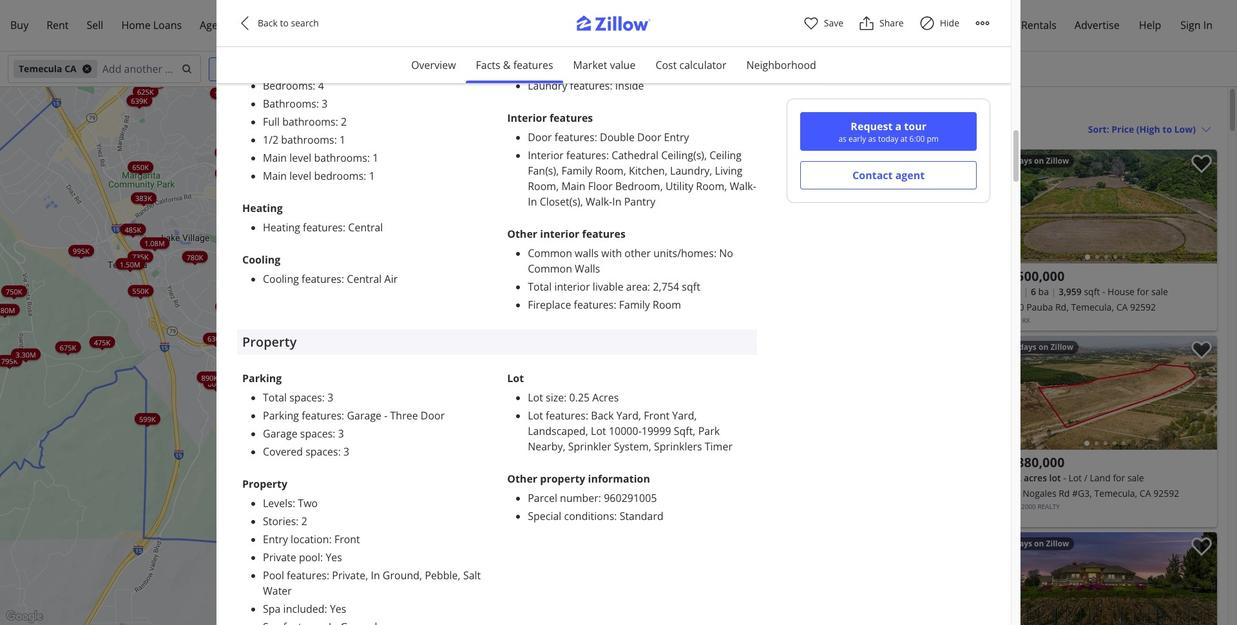 Task type: vqa. For each thing, say whether or not it's contained in the screenshot.
bottommost Chevron Left icon
yes



Task type: describe. For each thing, give the bounding box(es) containing it.
2,754
[[653, 280, 679, 294]]

3.30m link
[[11, 348, 41, 360]]

ba
[[1039, 285, 1049, 298]]

798k link
[[340, 421, 365, 433]]

4.89m
[[589, 199, 609, 209]]

92592 inside 0 los nogales rd #g3, temecula, ca 92592 remax 2000 realty
[[1154, 487, 1179, 499]]

total inside parking total spaces : 3 parking features : garage - three door garage spaces : 3 covered spaces : 3
[[263, 390, 287, 405]]

1 horizontal spatial 625k
[[266, 266, 283, 275]]

agent finder link
[[191, 10, 268, 41]]

features down the 5.88m link
[[550, 111, 593, 125]]

2 as from the left
[[868, 133, 876, 144]]

840k link
[[416, 319, 441, 330]]

google image
[[3, 608, 46, 625]]

main navigation
[[0, 0, 1237, 52]]

tour for 540k
[[246, 356, 258, 361]]

chevron right image for 80 days on zillow
[[966, 199, 982, 214]]

0 vertical spatial 1
[[340, 133, 346, 147]]

realty inside 39100 pauba rd, temecula, ca 92592 realty rx
[[999, 316, 1021, 325]]

960291005
[[604, 491, 657, 505]]

market value button
[[563, 47, 646, 83]]

on for 490
[[1039, 342, 1049, 353]]

1 horizontal spatial units
[[653, 509, 669, 519]]

2 inside levels : two stories : 2 entry location : front private pool : yes
[[301, 514, 307, 528]]

zillow for 80 days on zillow
[[817, 155, 840, 166]]

3,959 sqft
[[1059, 285, 1100, 298]]

features inside button
[[513, 58, 553, 72]]

675k
[[60, 342, 76, 352]]

565k link
[[275, 325, 300, 337]]

days for 68
[[1015, 538, 1032, 549]]

0 vertical spatial 550k link
[[281, 213, 307, 225]]

1.10m link
[[421, 347, 451, 359]]

1 horizontal spatial 1.50m
[[215, 88, 235, 98]]

in inside sign in link
[[1204, 18, 1213, 32]]

property
[[540, 472, 585, 486]]

features down pool at the bottom left of the page
[[287, 568, 327, 582]]

filters element
[[0, 52, 1237, 87]]

0 horizontal spatial 800k
[[208, 378, 224, 388]]

temecula for temecula ca luxury homes
[[767, 99, 827, 117]]

rent
[[47, 18, 69, 32]]

contact
[[853, 168, 893, 182]]

1 horizontal spatial room,
[[595, 164, 626, 178]]

650k
[[132, 162, 149, 172]]

799k for the bottom 799k link
[[312, 266, 328, 276]]

link down 894k
[[359, 372, 390, 390]]

private, in ground, pebble, salt water
[[263, 568, 481, 598]]

features up landscaped,
[[546, 408, 586, 423]]

1 horizontal spatial 639k
[[285, 264, 301, 273]]

sell
[[87, 18, 103, 32]]

3d tour 785k
[[344, 416, 367, 432]]

2 horizontal spatial 550k
[[286, 214, 302, 224]]

3 left 798k
[[338, 427, 344, 441]]

1 horizontal spatial 550k link
[[237, 369, 263, 380]]

yes inside levels : two stories : 2 entry location : front private pool : yes
[[326, 550, 342, 564]]

rd
[[1059, 487, 1070, 499]]

790k
[[348, 441, 364, 450]]

bedrooms : 4 bathrooms : 3 full bathrooms : 2 1/2 bathrooms : 1 main level bathrooms : 1 main level bedrooms : 1
[[263, 79, 379, 183]]

interior for other
[[540, 227, 580, 241]]

boundary
[[611, 104, 655, 116]]

1.19m
[[343, 351, 363, 361]]

luxury
[[850, 99, 893, 117]]

pm
[[927, 133, 939, 144]]

680k
[[278, 346, 294, 355]]

ca inside 39100 pauba rd, temecula, ca 92592 realty rx
[[1117, 301, 1128, 313]]

other property information parcel number : 960291005 special conditions : standard
[[507, 472, 664, 523]]

0 vertical spatial chevron left image
[[237, 15, 253, 31]]

a
[[895, 119, 902, 133]]

580k link
[[275, 327, 300, 338]]

cathedral
[[612, 148, 659, 162]]

lot for lot size : 0.25 acres
[[528, 390, 543, 405]]

569k
[[247, 357, 263, 367]]

temecula, inside 0 los nogales rd #g3, temecula, ca 92592 remax 2000 realty
[[1095, 487, 1138, 499]]

1 vertical spatial 550k
[[132, 286, 149, 295]]

closet(s),
[[540, 195, 583, 209]]

2 inside bedrooms : 4 bathrooms : 3 full bathrooms : 2 1/2 bathrooms : 1 main level bathrooms : 1 main level bedrooms : 1
[[341, 115, 347, 129]]

ca left luxury
[[830, 99, 847, 117]]

three
[[390, 408, 418, 423]]

in right 4.89m
[[612, 195, 622, 209]]

lot inside $5,880,000 48.52 acres lot - lot / land for sale
[[1069, 472, 1082, 484]]

0 vertical spatial heating
[[242, 201, 283, 215]]

3d tour 850k
[[350, 405, 374, 420]]

livable
[[593, 280, 624, 294]]

2.25m
[[371, 170, 392, 180]]

1 horizontal spatial garage
[[347, 408, 382, 423]]

early
[[849, 133, 866, 144]]

share image
[[859, 15, 875, 31]]

features down door features : double door entry
[[566, 148, 606, 162]]

1 horizontal spatial 1.50m link
[[210, 87, 239, 99]]

entry inside levels : two stories : 2 entry location : front private pool : yes
[[263, 532, 288, 546]]

main content containing temecula ca luxury homes
[[754, 87, 1228, 625]]

central for central air
[[347, 272, 382, 286]]

1 vertical spatial spaces
[[300, 427, 333, 441]]

2000
[[1021, 502, 1036, 511]]

remax
[[999, 502, 1020, 511]]

0 vertical spatial 800k
[[271, 90, 288, 100]]

family inside cathedral ceiling(s), ceiling fan(s), family room, kitchen, laundry, living room, main floor bedroom, utility room, walk- in closet(s), walk-in pantry
[[562, 164, 593, 178]]

tour for 4
[[252, 147, 265, 153]]

2 horizontal spatial 1.50m
[[539, 300, 560, 310]]

new
[[240, 130, 251, 136]]

795k link
[[0, 355, 22, 366]]

750k
[[6, 286, 22, 296]]

1 common from the top
[[528, 246, 572, 260]]

information
[[588, 472, 650, 486]]

neighborhood button
[[736, 47, 827, 83]]

- inside parking total spaces : 3 parking features : garage - three door garage spaces : 3 covered spaces : 3
[[384, 408, 388, 423]]

facts & features button
[[466, 47, 564, 83]]

799k for 799k link to the top
[[323, 139, 339, 148]]

37028 de portola rd, temecula, ca 92592 image
[[993, 532, 1217, 625]]

1 as from the left
[[839, 133, 847, 144]]

door features : double door entry
[[528, 130, 689, 144]]

0 horizontal spatial 625k link
[[133, 85, 158, 97]]

275k link
[[419, 411, 445, 422]]

other for other interior features
[[507, 227, 538, 241]]

490 days on zillow
[[1004, 342, 1074, 353]]

0 horizontal spatial 625k
[[137, 86, 154, 96]]

market value
[[573, 58, 636, 72]]

lot inside back yard, front yard, landscaped, lot 10000-19999 sqft, park nearby, sprinkler system, sprinklers timer
[[591, 424, 606, 438]]

600k
[[276, 262, 293, 271]]

property images, use arrow keys to navigate, image 1 of 5 group
[[993, 336, 1217, 453]]

temecula ca
[[19, 63, 77, 75]]

sale inside $5,880,000 48.52 acres lot - lot / land for sale
[[1128, 472, 1144, 484]]

0 horizontal spatial room,
[[528, 179, 559, 193]]

3d for 785k
[[348, 416, 354, 422]]

: inside cooling cooling features : central air
[[342, 272, 344, 286]]

0 vertical spatial spaces
[[289, 390, 322, 405]]

remove tag image
[[82, 64, 92, 74]]

two
[[298, 496, 318, 510]]

los
[[1006, 487, 1021, 499]]

ca inside 0 los nogales rd #g3, temecula, ca 92592 remax 2000 realty
[[1140, 487, 1151, 499]]

5.88m
[[538, 85, 558, 95]]

0 los nogales rd #g3, temecula, ca 92592 link
[[999, 486, 1212, 501]]

0 horizontal spatial 1.50m
[[120, 259, 140, 268]]

cost calculator
[[656, 58, 727, 72]]

1 horizontal spatial 550k
[[242, 370, 258, 379]]

825k
[[277, 90, 293, 100]]

0 horizontal spatial garage
[[263, 427, 297, 441]]

save this home image for $9,500,000
[[1192, 155, 1212, 174]]

common walls with other units/homes :
[[528, 246, 719, 260]]

1 horizontal spatial 800k link
[[267, 89, 292, 101]]

front inside levels : two stories : 2 entry location : front private pool : yes
[[334, 532, 360, 546]]

common inside "no common walls"
[[528, 262, 572, 276]]

on for 80
[[805, 155, 815, 166]]

features inside "appliances laundry features : inside"
[[570, 79, 610, 93]]

days for 80
[[785, 155, 803, 166]]

back to search link
[[237, 15, 334, 31]]

850k
[[350, 410, 367, 420]]

3 left the 875k link
[[327, 390, 333, 405]]

0 vertical spatial parking
[[242, 371, 282, 385]]

1.10m
[[426, 348, 446, 358]]

chevron right image
[[1195, 385, 1211, 401]]

main down the 3d tour 4 units
[[263, 169, 287, 183]]

back for to
[[258, 17, 278, 29]]

1 vertical spatial walk-
[[586, 195, 612, 209]]

875k
[[347, 398, 364, 407]]

laundry,
[[670, 164, 712, 178]]

: inside heating heating features : central
[[343, 220, 346, 234]]

2 horizontal spatial room,
[[696, 179, 727, 193]]

41
[[1004, 155, 1013, 166]]

875k link
[[343, 397, 368, 408]]

heart image
[[803, 15, 819, 31]]

635k link
[[257, 245, 282, 256]]

48.52
[[999, 472, 1022, 484]]

interior features :
[[528, 148, 612, 162]]

interior for interior
[[242, 21, 290, 39]]

main down 1/2
[[263, 151, 287, 165]]

features inside parking total spaces : 3 parking features : garage - three door garage spaces : 3 covered spaces : 3
[[302, 408, 342, 423]]

650k link
[[128, 161, 153, 173]]

days for 41
[[1015, 155, 1032, 166]]

2 property from the top
[[242, 477, 287, 491]]

zillow for 68 days on zillow
[[1046, 538, 1069, 549]]

chevron left image for $9,500,000
[[1000, 199, 1015, 214]]

1 vertical spatial yes
[[330, 602, 346, 616]]

1 vertical spatial parking
[[263, 408, 299, 423]]

0 vertical spatial 799k link
[[318, 138, 344, 149]]

ceiling(s),
[[661, 148, 707, 162]]

chevron left image for 68 days on zillow
[[1000, 582, 1015, 597]]

1 level from the top
[[290, 151, 311, 165]]

1 vertical spatial bathrooms
[[281, 133, 334, 147]]

interior for interior features
[[507, 111, 547, 125]]

main inside cathedral ceiling(s), ceiling fan(s), family room, kitchen, laundry, living room, main floor bedroom, utility room, walk- in closet(s), walk-in pantry
[[562, 179, 586, 193]]

utility
[[666, 179, 694, 193]]

0 vertical spatial walk-
[[730, 179, 756, 193]]

1/2
[[263, 133, 279, 147]]

2 yard, from the left
[[672, 408, 697, 423]]

property images, use arrow keys to navigate, image 1 of 41 group
[[993, 150, 1217, 267]]

front inside back yard, front yard, landscaped, lot 10000-19999 sqft, park nearby, sprinkler system, sprinklers timer
[[644, 408, 670, 423]]

overview
[[411, 58, 456, 72]]

buy link
[[1, 10, 37, 41]]

0 horizontal spatial 639k link
[[127, 94, 152, 106]]

640k 645k
[[275, 117, 659, 140]]

other for other property information parcel number : 960291005 special conditions : standard
[[507, 472, 538, 486]]

1 vertical spatial 1
[[373, 151, 379, 165]]

agent
[[896, 168, 925, 182]]

interior for interior features :
[[528, 148, 564, 162]]

tour for 785k
[[355, 416, 367, 422]]

agent finder
[[200, 18, 259, 32]]

spa included : yes
[[263, 602, 346, 616]]

2 horizontal spatial chevron down image
[[1201, 124, 1212, 134]]

pool
[[299, 550, 320, 564]]

3d for 4
[[245, 147, 251, 153]]

air
[[384, 272, 398, 286]]

645k
[[643, 130, 659, 140]]

1 horizontal spatial 625k link
[[262, 265, 287, 276]]

1 horizontal spatial sale
[[1152, 285, 1168, 298]]



Task type: locate. For each thing, give the bounding box(es) containing it.
chevron left image down 80 on the right top
[[771, 199, 786, 214]]

0 vertical spatial -
[[1103, 285, 1106, 298]]

door down "interior features"
[[528, 130, 552, 144]]

899k
[[352, 409, 368, 418]]

yard,
[[617, 408, 641, 423], [672, 408, 697, 423]]

features inside heating heating features : central
[[303, 220, 343, 234]]

bathrooms down "bathrooms"
[[282, 115, 336, 129]]

0 los nogales rd #g3, temecula, ca 92592 image
[[993, 336, 1217, 450]]

on right 490
[[1039, 342, 1049, 353]]

central inside heating heating features : central
[[348, 220, 383, 234]]

0 vertical spatial 4
[[318, 79, 324, 93]]

745k
[[312, 141, 329, 151]]

temecula for temecula ca
[[19, 63, 62, 75]]

3d tour 780k
[[277, 159, 301, 174]]

0 vertical spatial back
[[258, 17, 278, 29]]

1 save this home image from the top
[[1192, 155, 1212, 174]]

other up 3.50m
[[507, 227, 538, 241]]

0 vertical spatial front
[[644, 408, 670, 423]]

nogales
[[1023, 487, 1057, 499]]

hide image
[[919, 15, 935, 31]]

0 vertical spatial for
[[1137, 285, 1149, 298]]

chevron right image
[[966, 199, 982, 214], [1195, 199, 1211, 214], [1195, 582, 1211, 597]]

map region
[[0, 49, 917, 625]]

ca right #g3,
[[1140, 487, 1151, 499]]

walk- down 'living'
[[730, 179, 756, 193]]

3d inside the 3d tour 4 units
[[245, 147, 251, 153]]

back down acres
[[591, 408, 614, 423]]

780k down 1/2
[[277, 165, 294, 174]]

0 vertical spatial common
[[528, 246, 572, 260]]

pantry
[[624, 195, 656, 209]]

stories
[[263, 514, 296, 528]]

chevron left image inside property images, use arrow keys to navigate, image 1 of 5 group
[[1000, 385, 1015, 401]]

tour inside 3d tour 850k
[[361, 405, 374, 411]]

more image
[[975, 15, 991, 31]]

1 horizontal spatial for
[[1137, 285, 1149, 298]]

location
[[291, 532, 329, 546]]

sqft inside total interior livable area : 2,754 sqft fireplace features : family room
[[682, 280, 700, 294]]

rent link
[[37, 10, 78, 41]]

chevron left image for 80 days on zillow
[[771, 199, 786, 214]]

780k right 735k link
[[187, 252, 203, 261]]

today
[[878, 133, 899, 144]]

550k up "615k" link
[[286, 214, 302, 224]]

39100 pauba rd, temecula, ca 92592 image
[[993, 150, 1217, 264]]

780k inside the 3d tour 780k
[[277, 165, 294, 174]]

lot for lot features :
[[528, 408, 543, 423]]

temecula
[[19, 63, 62, 75], [767, 99, 827, 117]]

save this home image
[[1192, 155, 1212, 174], [1192, 341, 1212, 360], [1192, 537, 1212, 556]]

0 vertical spatial yes
[[326, 550, 342, 564]]

units down the new link
[[242, 153, 258, 162]]

3.50m link
[[513, 243, 543, 255]]

features inside cooling cooling features : central air
[[302, 272, 342, 286]]

1 down 3.10m 'link'
[[369, 169, 375, 183]]

1 yard, from the left
[[617, 408, 641, 423]]

days right 68
[[1015, 538, 1032, 549]]

3d tour 4 units
[[236, 147, 265, 162]]

- inside $5,880,000 48.52 acres lot - lot / land for sale
[[1063, 472, 1066, 484]]

1.50m up the new link
[[215, 88, 235, 98]]

2 horizontal spatial 550k link
[[281, 213, 307, 225]]

chevron left image inside the property images, use arrow keys to navigate, image 1 of 41 group
[[1000, 199, 1015, 214]]

1 horizontal spatial door
[[528, 130, 552, 144]]

1 vertical spatial 799k link
[[307, 265, 333, 277]]

1 horizontal spatial total
[[528, 280, 552, 294]]

temecula, inside 39100 pauba rd, temecula, ca 92592 realty rx
[[1071, 301, 1114, 313]]

615k link
[[263, 243, 293, 260]]

1.50m link down the 1.08m
[[115, 258, 145, 269]]

1 vertical spatial sale
[[1128, 472, 1144, 484]]

0 vertical spatial bathrooms
[[282, 115, 336, 129]]

link down cooling cooling features : central air in the left of the page
[[309, 288, 340, 305]]

sign
[[1181, 18, 1201, 32]]

back to search
[[258, 17, 319, 29]]

1 vertical spatial chevron left image
[[1000, 582, 1015, 597]]

features up with
[[582, 227, 626, 241]]

tour inside the 3d tour 780k
[[288, 159, 301, 165]]

for right house
[[1137, 285, 1149, 298]]

central inside cooling cooling features : central air
[[347, 272, 382, 286]]

area
[[626, 280, 648, 294]]

parking down 900k link
[[263, 408, 299, 423]]

1 vertical spatial 625k link
[[262, 265, 287, 276]]

front up 19999
[[644, 408, 670, 423]]

features inside total interior livable area : 2,754 sqft fireplace features : family room
[[574, 298, 614, 312]]

chevron right image for 41 days on zillow
[[1195, 199, 1211, 214]]

days right 41
[[1015, 155, 1032, 166]]

total left 669k at the left bottom
[[263, 390, 287, 405]]

5.88m link
[[533, 84, 563, 96]]

2 horizontal spatial 2
[[647, 509, 651, 519]]

cathedral ceiling(s), ceiling fan(s), family room, kitchen, laundry, living room, main floor bedroom, utility room, walk- in closet(s), walk-in pantry
[[528, 148, 756, 209]]

1 vertical spatial central
[[347, 272, 382, 286]]

spaces
[[289, 390, 322, 405], [300, 427, 333, 441], [306, 445, 338, 459]]

0 vertical spatial central
[[348, 220, 383, 234]]

475k link
[[89, 336, 115, 348]]

1 up 2.25m
[[373, 151, 379, 165]]

1 horizontal spatial -
[[1063, 472, 1066, 484]]

345k link
[[609, 247, 634, 259]]

door up cathedral at the top of page
[[637, 130, 661, 144]]

temecula ca luxury homes
[[767, 99, 940, 117]]

1 vertical spatial garage
[[263, 427, 297, 441]]

interior
[[540, 227, 580, 241], [554, 280, 590, 294]]

2 vertical spatial bathrooms
[[314, 151, 367, 165]]

features down market
[[570, 79, 610, 93]]

as left early
[[839, 133, 847, 144]]

2 vertical spatial save this home image
[[1192, 537, 1212, 556]]

$5,880,000
[[999, 454, 1065, 471]]

0 vertical spatial 1.50m
[[215, 88, 235, 98]]

chevron right image inside "property images, use arrow keys to navigate, image 1 of 21" group
[[966, 199, 982, 214]]

0 vertical spatial interior
[[540, 227, 580, 241]]

3d for 850k
[[354, 405, 360, 411]]

1 horizontal spatial 800k
[[271, 90, 288, 100]]

2 vertical spatial 1.50m
[[539, 300, 560, 310]]

zillow right 68
[[1046, 538, 1069, 549]]

0 vertical spatial realty
[[999, 316, 1021, 325]]

sqft inside main content
[[1084, 285, 1100, 298]]

485k link
[[120, 223, 146, 235]]

walk- down 'floor'
[[586, 195, 612, 209]]

sale right house
[[1152, 285, 1168, 298]]

2 other from the top
[[507, 472, 538, 486]]

39100 pauba rd, temecula, ca 92592 realty rx
[[999, 301, 1156, 325]]

temecula up results
[[767, 99, 827, 117]]

sqft right the 2,754
[[682, 280, 700, 294]]

bedrooms
[[263, 79, 313, 93]]

link
[[361, 237, 395, 254], [357, 241, 387, 258], [309, 288, 340, 305], [359, 372, 390, 390]]

1 vertical spatial 550k link
[[128, 285, 153, 296]]

1 horizontal spatial 780k
[[277, 165, 294, 174]]

92592 inside 39100 pauba rd, temecula, ca 92592 realty rx
[[1130, 301, 1156, 313]]

894k
[[369, 352, 385, 361]]

facts
[[476, 58, 501, 72]]

1 vertical spatial 639k link
[[280, 263, 306, 274]]

back left to
[[258, 17, 278, 29]]

1.50m down 4.00m link
[[539, 300, 560, 310]]

3d
[[245, 147, 251, 153], [281, 159, 287, 165], [239, 356, 244, 361], [230, 371, 235, 376], [354, 405, 360, 411], [348, 416, 354, 422]]

625k link
[[133, 85, 158, 97], [262, 265, 287, 276]]

0 horizontal spatial chevron left image
[[771, 199, 786, 214]]

heating up 635k
[[242, 201, 283, 215]]

zillow for 490 days on zillow
[[1051, 342, 1074, 353]]

tour inside 3d tour 785k
[[355, 416, 367, 422]]

entry down 'stories'
[[263, 532, 288, 546]]

agent
[[200, 18, 228, 32]]

1 horizontal spatial chevron down image
[[561, 64, 572, 74]]

0 horizontal spatial sqft
[[682, 280, 700, 294]]

realty down 39100
[[999, 316, 1021, 325]]

640k link
[[270, 116, 296, 127]]

1 vertical spatial interior
[[507, 111, 547, 125]]

2 common from the top
[[528, 262, 572, 276]]

3 down the 798k link
[[344, 445, 349, 459]]

chevron left image right agent on the left
[[237, 15, 253, 31]]

3d inside the 3d tour 780k
[[281, 159, 287, 165]]

other up parcel
[[507, 472, 538, 486]]

rentals
[[1021, 18, 1057, 32]]

3d inside 3d tour 850k
[[354, 405, 360, 411]]

0 horizontal spatial units
[[242, 153, 258, 162]]

at
[[901, 133, 908, 144]]

0 vertical spatial cooling
[[242, 253, 281, 267]]

lot for lot
[[507, 371, 524, 385]]

ca inside filters element
[[65, 63, 77, 75]]

common down the 3.50m link
[[528, 262, 572, 276]]

link up 725k
[[357, 241, 387, 258]]

fan(s),
[[528, 164, 559, 178]]

4 down the new link
[[236, 153, 240, 162]]

for right the land
[[1113, 472, 1125, 484]]

1.50m down 1.08m link
[[120, 259, 140, 268]]

0 horizontal spatial 780k
[[187, 252, 203, 261]]

on for 68
[[1034, 538, 1044, 549]]

4 inside bedrooms : 4 bathrooms : 3 full bathrooms : 2 1/2 bathrooms : 1 main level bathrooms : 1 main level bedrooms : 1
[[318, 79, 324, 93]]

tour inside 3d tour 540k
[[246, 356, 258, 361]]

search image
[[182, 64, 192, 74]]

0 vertical spatial 625k link
[[133, 85, 158, 97]]

785k
[[344, 422, 360, 432]]

0 vertical spatial sale
[[1152, 285, 1168, 298]]

chevron left image down 68
[[1000, 582, 1015, 597]]

on for 41
[[1034, 155, 1044, 166]]

1 vertical spatial 800k
[[208, 378, 224, 388]]

3d inside 3d tour 540k
[[239, 356, 244, 361]]

new link
[[222, 129, 253, 146]]

in inside private, in ground, pebble, salt water
[[371, 568, 380, 582]]

chevron left image
[[237, 15, 253, 31], [1000, 199, 1015, 214], [1000, 385, 1015, 401]]

1 property from the top
[[242, 333, 297, 350]]

2 level from the top
[[290, 169, 311, 183]]

entry up "ceiling(s),"
[[664, 130, 689, 144]]

spaces down '845k' link
[[306, 445, 338, 459]]

temecula inside main content
[[767, 99, 827, 117]]

zillow down 39100 pauba rd, temecula, ca 92592 realty rx
[[1051, 342, 1074, 353]]

1 vertical spatial chevron left image
[[1000, 199, 1015, 214]]

0 vertical spatial property
[[242, 333, 297, 350]]

interior for total
[[554, 280, 590, 294]]

property images, use arrow keys to navigate, image 1 of 69 group
[[993, 532, 1217, 625]]

0 horizontal spatial 1.50m link
[[115, 258, 145, 269]]

3.50m
[[518, 244, 538, 254]]

39100 pauba rd, temecula, ca 92592 link
[[999, 300, 1212, 315]]

3d tour 540k
[[235, 356, 258, 371]]

units inside the 3d tour 4 units
[[242, 153, 258, 162]]

levels
[[263, 496, 293, 510]]

1 vertical spatial common
[[528, 262, 572, 276]]

645k link
[[638, 129, 664, 141]]

spa
[[263, 602, 281, 616]]

3.10m
[[373, 141, 393, 151]]

980k 995k
[[73, 241, 628, 255]]

2 vertical spatial 1
[[369, 169, 375, 183]]

0 horizontal spatial door
[[421, 408, 445, 423]]

features up laundry
[[513, 58, 553, 72]]

save this home image
[[962, 155, 983, 174]]

heating up "615k" link
[[263, 220, 300, 234]]

1 horizontal spatial realty
[[1038, 502, 1060, 511]]

2 horizontal spatial 1.50m link
[[535, 299, 564, 311]]

main content
[[754, 87, 1228, 625]]

799k link up 788k link
[[318, 138, 344, 149]]

3,959
[[1059, 285, 1082, 298]]

property images, use arrow keys to navigate, image 1 of 21 group
[[764, 150, 988, 264]]

tour
[[904, 119, 927, 133]]

total down 4.00m
[[528, 280, 552, 294]]

799k up 788k link
[[323, 139, 339, 148]]

bathrooms up bedrooms
[[314, 151, 367, 165]]

- left three
[[384, 408, 388, 423]]

0 horizontal spatial walk-
[[586, 195, 612, 209]]

700k link
[[314, 495, 339, 507]]

temecula, down 3,959 sqft
[[1071, 301, 1114, 313]]

1.50m link down 4.00m link
[[535, 299, 564, 311]]

features up interior features :
[[555, 130, 595, 144]]

contact agent button
[[801, 161, 977, 189]]

on right 41
[[1034, 155, 1044, 166]]

4 inside the 3d tour 4 units
[[236, 153, 240, 162]]

1 horizontal spatial front
[[644, 408, 670, 423]]

to
[[280, 17, 289, 29]]

features up 980k 995k
[[303, 220, 343, 234]]

chevron down image
[[461, 64, 472, 74], [561, 64, 572, 74], [1201, 124, 1212, 134]]

door right three
[[421, 408, 445, 423]]

interior inside total interior livable area : 2,754 sqft fireplace features : family room
[[554, 280, 590, 294]]

4 for bathrooms
[[318, 79, 324, 93]]

tour for 780k
[[288, 159, 301, 165]]

for inside $5,880,000 48.52 acres lot - lot / land for sale
[[1113, 472, 1125, 484]]

790k link
[[343, 440, 369, 451]]

yes up private,
[[326, 550, 342, 564]]

900k
[[264, 393, 281, 403]]

bathrooms down 640k
[[281, 133, 334, 147]]

tour for 850k
[[361, 405, 374, 411]]

rd,
[[1056, 301, 1069, 313]]

0 vertical spatial chevron left image
[[771, 199, 786, 214]]

2 horizontal spatial door
[[637, 130, 661, 144]]

3 inside bedrooms : 4 bathrooms : 3 full bathrooms : 2 1/2 bathrooms : 1 main level bathrooms : 1 main level bedrooms : 1
[[322, 97, 328, 111]]

2 vertical spatial spaces
[[306, 445, 338, 459]]

spaces down the 669k link
[[300, 427, 333, 441]]

chevron left image inside "property images, use arrow keys to navigate, image 1 of 21" group
[[771, 199, 786, 214]]

1.50m link up the new link
[[210, 87, 239, 99]]

1 right the 745k link
[[340, 133, 346, 147]]

central for central
[[348, 220, 383, 234]]

clear field image
[[180, 64, 190, 74]]

2 save this home image from the top
[[1192, 341, 1212, 360]]

0 vertical spatial total
[[528, 280, 552, 294]]

chevron left image down 490
[[1000, 385, 1015, 401]]

845k link
[[299, 431, 325, 443]]

36400 de portola rd, temecula, ca 92592 image
[[764, 150, 988, 264]]

interior down closet(s),
[[540, 227, 580, 241]]

1 vertical spatial cooling
[[263, 272, 299, 286]]

1 horizontal spatial family
[[619, 298, 650, 312]]

in left closet(s),
[[528, 195, 537, 209]]

6 ba
[[1031, 285, 1049, 298]]

550k down 569k link
[[242, 370, 258, 379]]

yard, up 10000- at bottom
[[617, 408, 641, 423]]

room, down fan(s),
[[528, 179, 559, 193]]

chevron right image inside the property images, use arrow keys to navigate, image 1 of 69 group
[[1195, 582, 1211, 597]]

save this home image for $5,880,000
[[1192, 341, 1212, 360]]

4 right bedrooms on the left top of the page
[[318, 79, 324, 93]]

780k inside 780k link
[[187, 252, 203, 261]]

4.00m
[[527, 264, 548, 274]]

total inside total interior livable area : 2,754 sqft fireplace features : family room
[[528, 280, 552, 294]]

zillow logo image
[[567, 15, 670, 38]]

interior down walls
[[554, 280, 590, 294]]

on right 80 on the right top
[[805, 155, 815, 166]]

ca down house
[[1117, 301, 1128, 313]]

0 horizontal spatial 550k
[[132, 286, 149, 295]]

1 vertical spatial temecula,
[[1095, 487, 1138, 499]]

1 vertical spatial 780k
[[187, 252, 203, 261]]

4 for units
[[236, 153, 240, 162]]

door inside parking total spaces : 3 parking features : garage - three door garage spaces : 3 covered spaces : 3
[[421, 408, 445, 423]]

facts & features
[[476, 58, 553, 72]]

advertise
[[1075, 18, 1120, 32]]

realty inside 0 los nogales rd #g3, temecula, ca 92592 remax 2000 realty
[[1038, 502, 1060, 511]]

1 vertical spatial level
[[290, 169, 311, 183]]

3d for 780k
[[281, 159, 287, 165]]

2 inside 2 units link
[[647, 509, 651, 519]]

675k link
[[55, 341, 81, 353]]

lot
[[507, 371, 524, 385], [528, 390, 543, 405], [528, 408, 543, 423], [591, 424, 606, 438], [1069, 472, 1082, 484]]

0 horizontal spatial 800k link
[[203, 377, 229, 389]]

3 save this home image from the top
[[1192, 537, 1212, 556]]

4.00m link
[[523, 263, 552, 275]]

849k link
[[347, 336, 377, 354]]

1 vertical spatial heating
[[263, 220, 300, 234]]

: inside "appliances laundry features : inside"
[[610, 79, 613, 93]]

2 vertical spatial 550k link
[[237, 369, 263, 380]]

1 vertical spatial for
[[1113, 472, 1125, 484]]

900k link
[[260, 392, 285, 404]]

market
[[573, 58, 607, 72]]

chevron left image
[[771, 199, 786, 214], [1000, 582, 1015, 597]]

3d for 540k
[[239, 356, 244, 361]]

0 vertical spatial units
[[242, 153, 258, 162]]

back for yard,
[[591, 408, 614, 423]]

manage rentals link
[[971, 10, 1066, 41]]

1 horizontal spatial back
[[591, 408, 614, 423]]

skip link list tab list
[[401, 47, 827, 84]]

1 horizontal spatial walk-
[[730, 179, 756, 193]]

6
[[1031, 285, 1036, 298]]

1 other from the top
[[507, 227, 538, 241]]

chevron left image inside the property images, use arrow keys to navigate, image 1 of 69 group
[[1000, 582, 1015, 597]]

0 vertical spatial 800k link
[[267, 89, 292, 101]]

0 horizontal spatial chevron down image
[[461, 64, 472, 74]]

639k link
[[127, 94, 152, 106], [280, 263, 306, 274]]

0 horizontal spatial 639k
[[131, 95, 148, 105]]

zillow right 80 on the right top
[[817, 155, 840, 166]]

zillow for 41 days on zillow
[[1046, 155, 1069, 166]]

family down interior features :
[[562, 164, 593, 178]]

550k link up "615k" link
[[281, 213, 307, 225]]

finder
[[230, 18, 259, 32]]

lot features :
[[528, 408, 591, 423]]

central up 980k 995k
[[348, 220, 383, 234]]

common up 4.00m link
[[528, 246, 572, 260]]

0 horizontal spatial 2
[[301, 514, 307, 528]]

670k
[[270, 334, 287, 344]]

795k
[[1, 356, 18, 365]]

link up 725k link
[[361, 237, 395, 254]]

other inside other property information parcel number : 960291005 special conditions : standard
[[507, 472, 538, 486]]

-
[[1103, 285, 1106, 298], [384, 408, 388, 423], [1063, 472, 1066, 484]]

back inside back yard, front yard, landscaped, lot 10000-19999 sqft, park nearby, sprinkler system, sprinklers timer
[[591, 408, 614, 423]]

room, up 'floor'
[[595, 164, 626, 178]]

2
[[341, 115, 347, 129], [647, 509, 651, 519], [301, 514, 307, 528]]

sqft
[[682, 280, 700, 294], [1084, 285, 1100, 298]]

chevron right image for 68 days on zillow
[[1195, 582, 1211, 597]]

0 horizontal spatial entry
[[263, 532, 288, 546]]

1 vertical spatial 92592
[[1154, 487, 1179, 499]]

temecula inside filters element
[[19, 63, 62, 75]]

zillow right 41
[[1046, 155, 1069, 166]]

0 horizontal spatial total
[[263, 390, 287, 405]]

1 vertical spatial 800k link
[[203, 377, 229, 389]]

1
[[340, 133, 346, 147], [373, 151, 379, 165], [369, 169, 375, 183]]

$5,880,000 48.52 acres lot - lot / land for sale
[[999, 454, 1144, 484]]

3 right "bathrooms"
[[322, 97, 328, 111]]

799k link left 699k
[[307, 265, 333, 277]]

550k link down 735k link
[[128, 285, 153, 296]]

- up 39100 pauba rd, temecula, ca 92592 link
[[1103, 285, 1106, 298]]

0 horizontal spatial back
[[258, 17, 278, 29]]

0 vertical spatial 1.50m link
[[210, 87, 239, 99]]

1 vertical spatial property
[[242, 477, 287, 491]]

chevron left image for $5,880,000
[[1000, 385, 1015, 401]]

sqft up 39100 pauba rd, temecula, ca 92592 link
[[1084, 285, 1100, 298]]

back
[[258, 17, 278, 29], [591, 408, 614, 423]]

hide
[[940, 17, 960, 29]]

0 vertical spatial 799k
[[323, 139, 339, 148]]

490
[[1004, 342, 1017, 353]]

0 vertical spatial 550k
[[286, 214, 302, 224]]

0 vertical spatial entry
[[664, 130, 689, 144]]

days right 490
[[1019, 342, 1037, 353]]

family inside total interior livable area : 2,754 sqft fireplace features : family room
[[619, 298, 650, 312]]

tour inside the 3d tour 4 units
[[252, 147, 265, 153]]

3d inside 3d tour 785k
[[348, 416, 354, 422]]

family down area at the right of page
[[619, 298, 650, 312]]

standard
[[620, 509, 664, 523]]

780k link
[[182, 251, 208, 262]]

1 vertical spatial entry
[[263, 532, 288, 546]]

1.08m
[[144, 238, 165, 248]]

890k link
[[197, 371, 222, 383]]

temecula,
[[1071, 301, 1114, 313], [1095, 487, 1138, 499]]

1 horizontal spatial entry
[[664, 130, 689, 144]]

1 horizontal spatial 2
[[341, 115, 347, 129]]

special
[[528, 509, 562, 523]]

ca left remove tag icon
[[65, 63, 77, 75]]

days for 490
[[1019, 342, 1037, 353]]

fireplace
[[528, 298, 571, 312]]

1 vertical spatial total
[[263, 390, 287, 405]]



